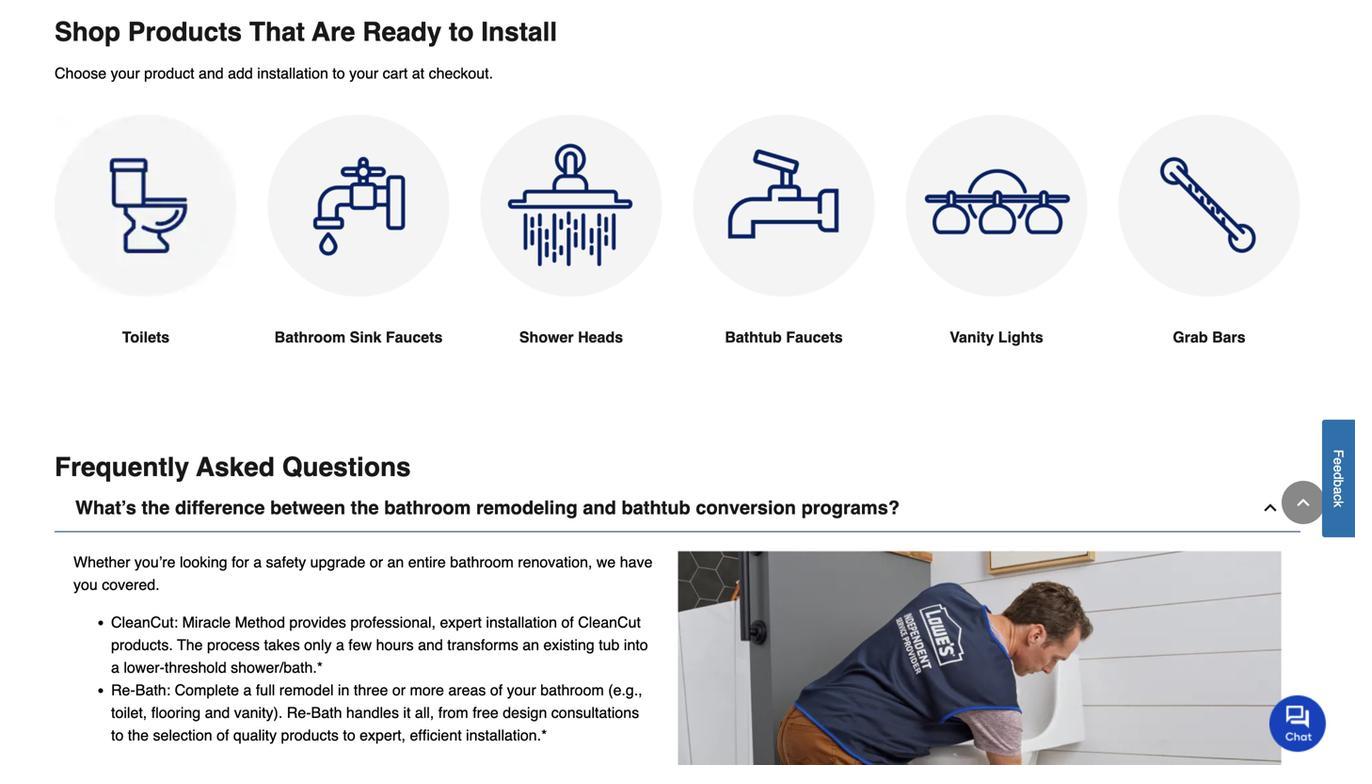 Task type: vqa. For each thing, say whether or not it's contained in the screenshot.
the Lawn & Garden Link on the left of the page
no



Task type: describe. For each thing, give the bounding box(es) containing it.
bathtub faucets
[[725, 329, 843, 346]]

into
[[624, 637, 648, 654]]

lights
[[999, 329, 1044, 346]]

d
[[1332, 472, 1347, 480]]

f e e d b a c k
[[1332, 450, 1347, 508]]

for
[[232, 554, 249, 571]]

upgrade
[[310, 554, 366, 571]]

choose
[[55, 65, 107, 82]]

remodeling
[[476, 497, 578, 519]]

0 horizontal spatial your
[[111, 65, 140, 82]]

shower/bath.*
[[231, 659, 323, 677]]

bathroom inside the cleancut: miracle method provides professional, expert installation of cleancut products. the process takes only a few hours and transforms an existing tub into a lower-threshold shower/bath.* re-bath: complete a full remodel in three or more areas of your bathroom (e.g., toilet, flooring and vanity). re-bath handles it all, from free design consultations to the selection of quality products to expert, efficient installation.*
[[541, 682, 604, 699]]

b
[[1332, 480, 1347, 487]]

a left the full
[[243, 682, 252, 699]]

and right hours
[[418, 637, 443, 654]]

grab
[[1174, 329, 1209, 346]]

installation.*
[[466, 727, 547, 745]]

expert,
[[360, 727, 406, 745]]

cleancut
[[578, 614, 641, 632]]

only
[[304, 637, 332, 654]]

existing
[[544, 637, 595, 654]]

safety
[[266, 554, 306, 571]]

an icon of a bathroom vanity light bar. image
[[906, 115, 1088, 297]]

an icon of a toilet. image
[[55, 115, 237, 298]]

0 horizontal spatial of
[[217, 727, 229, 745]]

bars
[[1213, 329, 1246, 346]]

three
[[354, 682, 388, 699]]

1 horizontal spatial re-
[[287, 705, 311, 722]]

hours
[[376, 637, 414, 654]]

chevron up image inside what's the difference between the bathroom remodeling and bathtub conversion programs? button
[[1262, 499, 1281, 518]]

bathroom sink faucets link
[[267, 115, 450, 394]]

and left the add
[[199, 65, 224, 82]]

the
[[177, 637, 203, 654]]

few
[[349, 637, 372, 654]]

products.
[[111, 637, 173, 654]]

at
[[412, 65, 425, 82]]

products
[[128, 17, 242, 47]]

sink
[[350, 329, 382, 346]]

method
[[235, 614, 285, 632]]

chevron up image inside scroll to top element
[[1295, 493, 1314, 512]]

difference
[[175, 497, 265, 519]]

shower
[[520, 329, 574, 346]]

bathtub
[[725, 329, 782, 346]]

expert
[[440, 614, 482, 632]]

c
[[1332, 494, 1347, 501]]

free
[[473, 705, 499, 722]]

an icon of a bathtub faucet. image
[[693, 115, 876, 297]]

cart
[[383, 65, 408, 82]]

entire
[[408, 554, 446, 571]]

scroll to top element
[[1282, 481, 1326, 524]]

heads
[[578, 329, 623, 346]]

choose your product and add installation to your cart at checkout.
[[55, 65, 493, 82]]

a left few
[[336, 637, 344, 654]]

questions
[[282, 453, 411, 483]]

to down toilet, at the bottom
[[111, 727, 124, 745]]

cleancut:
[[111, 614, 178, 632]]

looking
[[180, 554, 228, 571]]

whether you're looking for a safety upgrade or an entire bathroom renovation, we have you covered. image
[[678, 551, 1282, 766]]

faucets inside "bathtub faucets" link
[[786, 329, 843, 346]]

frequently asked questions
[[55, 453, 411, 483]]

covered.
[[102, 576, 160, 594]]

shower heads
[[520, 329, 623, 346]]

have
[[620, 554, 653, 571]]

professional,
[[351, 614, 436, 632]]

frequently
[[55, 453, 189, 483]]

k
[[1332, 501, 1347, 508]]

complete
[[175, 682, 239, 699]]

vanity).
[[234, 705, 283, 722]]

bathroom sink faucets
[[275, 329, 443, 346]]

an icon of a shower head with water flowing. image
[[480, 115, 663, 297]]

to up the checkout. at left top
[[449, 17, 474, 47]]

transforms
[[447, 637, 519, 654]]

that
[[249, 17, 305, 47]]

it
[[403, 705, 411, 722]]

toilet,
[[111, 705, 147, 722]]

add
[[228, 65, 253, 82]]

toilets link
[[55, 115, 237, 394]]

products
[[281, 727, 339, 745]]

your inside the cleancut: miracle method provides professional, expert installation of cleancut products. the process takes only a few hours and transforms an existing tub into a lower-threshold shower/bath.* re-bath: complete a full remodel in three or more areas of your bathroom (e.g., toilet, flooring and vanity). re-bath handles it all, from free design consultations to the selection of quality products to expert, efficient installation.*
[[507, 682, 536, 699]]

renovation,
[[518, 554, 593, 571]]

and down complete
[[205, 705, 230, 722]]

bathroom inside button
[[384, 497, 471, 519]]



Task type: locate. For each thing, give the bounding box(es) containing it.
1 vertical spatial or
[[392, 682, 406, 699]]

bathroom
[[275, 329, 346, 346]]

(e.g.,
[[609, 682, 643, 699]]

a
[[1332, 487, 1347, 494], [253, 554, 262, 571], [336, 637, 344, 654], [111, 659, 119, 677], [243, 682, 252, 699]]

0 vertical spatial installation
[[257, 65, 328, 82]]

1 horizontal spatial faucets
[[786, 329, 843, 346]]

vanity
[[950, 329, 995, 346]]

your left product
[[111, 65, 140, 82]]

to down handles
[[343, 727, 356, 745]]

flooring
[[151, 705, 201, 722]]

f e e d b a c k button
[[1323, 420, 1356, 538]]

bath:
[[135, 682, 171, 699]]

chevron up image left k
[[1295, 493, 1314, 512]]

0 vertical spatial of
[[562, 614, 574, 632]]

a left lower-
[[111, 659, 119, 677]]

1 horizontal spatial or
[[392, 682, 406, 699]]

bathtub
[[622, 497, 691, 519]]

0 horizontal spatial an
[[387, 554, 404, 571]]

to down are
[[333, 65, 345, 82]]

between
[[270, 497, 346, 519]]

asked
[[196, 453, 275, 483]]

shower heads link
[[480, 115, 663, 394]]

checkout.
[[429, 65, 493, 82]]

or inside the cleancut: miracle method provides professional, expert installation of cleancut products. the process takes only a few hours and transforms an existing tub into a lower-threshold shower/bath.* re-bath: complete a full remodel in three or more areas of your bathroom (e.g., toilet, flooring and vanity). re-bath handles it all, from free design consultations to the selection of quality products to expert, efficient installation.*
[[392, 682, 406, 699]]

install
[[481, 17, 558, 47]]

re- up toilet, at the bottom
[[111, 682, 135, 699]]

vanity lights
[[950, 329, 1044, 346]]

cleancut: miracle method provides professional, expert installation of cleancut products. the process takes only a few hours and transforms an existing tub into a lower-threshold shower/bath.* re-bath: complete a full remodel in three or more areas of your bathroom (e.g., toilet, flooring and vanity). re-bath handles it all, from free design consultations to the selection of quality products to expert, efficient installation.*
[[111, 614, 648, 745]]

0 vertical spatial an
[[387, 554, 404, 571]]

1 vertical spatial installation
[[486, 614, 557, 632]]

threshold
[[165, 659, 227, 677]]

what's
[[75, 497, 136, 519]]

chevron up image
[[1295, 493, 1314, 512], [1262, 499, 1281, 518]]

1 vertical spatial re-
[[287, 705, 311, 722]]

lower-
[[124, 659, 165, 677]]

1 horizontal spatial chevron up image
[[1295, 493, 1314, 512]]

from
[[439, 705, 469, 722]]

0 horizontal spatial re-
[[111, 682, 135, 699]]

of up the free
[[490, 682, 503, 699]]

bath
[[311, 705, 342, 722]]

are
[[312, 17, 355, 47]]

tub
[[599, 637, 620, 654]]

in
[[338, 682, 350, 699]]

of
[[562, 614, 574, 632], [490, 682, 503, 699], [217, 727, 229, 745]]

installation
[[257, 65, 328, 82], [486, 614, 557, 632]]

what's the difference between the bathroom remodeling and bathtub conversion programs?
[[75, 497, 900, 519]]

re-
[[111, 682, 135, 699], [287, 705, 311, 722]]

0 vertical spatial or
[[370, 554, 383, 571]]

bathroom inside whether you're looking for a safety upgrade or an entire bathroom renovation, we have you covered.
[[450, 554, 514, 571]]

1 vertical spatial an
[[523, 637, 540, 654]]

2 horizontal spatial of
[[562, 614, 574, 632]]

1 vertical spatial of
[[490, 682, 503, 699]]

1 horizontal spatial an
[[523, 637, 540, 654]]

re- down remodel
[[287, 705, 311, 722]]

takes
[[264, 637, 300, 654]]

a inside whether you're looking for a safety upgrade or an entire bathroom renovation, we have you covered.
[[253, 554, 262, 571]]

an left existing on the left bottom of page
[[523, 637, 540, 654]]

and
[[199, 65, 224, 82], [583, 497, 617, 519], [418, 637, 443, 654], [205, 705, 230, 722]]

bathroom down what's the difference between the bathroom remodeling and bathtub conversion programs?
[[450, 554, 514, 571]]

or right the upgrade on the bottom
[[370, 554, 383, 571]]

your
[[111, 65, 140, 82], [349, 65, 379, 82], [507, 682, 536, 699]]

of left quality
[[217, 727, 229, 745]]

shop products that are ready to install
[[55, 17, 558, 47]]

and up we
[[583, 497, 617, 519]]

faucets inside bathroom sink faucets link
[[386, 329, 443, 346]]

conversion
[[696, 497, 797, 519]]

bathroom up consultations
[[541, 682, 604, 699]]

handles
[[346, 705, 399, 722]]

bathtub faucets link
[[693, 115, 876, 394]]

grab bars link
[[1119, 115, 1301, 394]]

whether you're looking for a safety upgrade or an entire bathroom renovation, we have you covered.
[[73, 554, 653, 594]]

0 vertical spatial re-
[[111, 682, 135, 699]]

installation down shop products that are ready to install
[[257, 65, 328, 82]]

shop
[[55, 17, 121, 47]]

an inside the cleancut: miracle method provides professional, expert installation of cleancut products. the process takes only a few hours and transforms an existing tub into a lower-threshold shower/bath.* re-bath: complete a full remodel in three or more areas of your bathroom (e.g., toilet, flooring and vanity). re-bath handles it all, from free design consultations to the selection of quality products to expert, efficient installation.*
[[523, 637, 540, 654]]

of up existing on the left bottom of page
[[562, 614, 574, 632]]

the inside the cleancut: miracle method provides professional, expert installation of cleancut products. the process takes only a few hours and transforms an existing tub into a lower-threshold shower/bath.* re-bath: complete a full remodel in three or more areas of your bathroom (e.g., toilet, flooring and vanity). re-bath handles it all, from free design consultations to the selection of quality products to expert, efficient installation.*
[[128, 727, 149, 745]]

or up it
[[392, 682, 406, 699]]

to
[[449, 17, 474, 47], [333, 65, 345, 82], [111, 727, 124, 745], [343, 727, 356, 745]]

you're
[[135, 554, 176, 571]]

2 vertical spatial bathroom
[[541, 682, 604, 699]]

2 e from the top
[[1332, 465, 1347, 472]]

and inside button
[[583, 497, 617, 519]]

chevron up image left scroll to top element
[[1262, 499, 1281, 518]]

an icon of a bathroom faucet. image
[[267, 115, 450, 297]]

a right for in the left bottom of the page
[[253, 554, 262, 571]]

1 horizontal spatial of
[[490, 682, 503, 699]]

faucets right sink on the left of the page
[[386, 329, 443, 346]]

0 horizontal spatial chevron up image
[[1262, 499, 1281, 518]]

or
[[370, 554, 383, 571], [392, 682, 406, 699]]

1 faucets from the left
[[386, 329, 443, 346]]

product
[[144, 65, 194, 82]]

the down questions
[[351, 497, 379, 519]]

provides
[[289, 614, 346, 632]]

0 horizontal spatial faucets
[[386, 329, 443, 346]]

toilets
[[122, 329, 170, 346]]

1 e from the top
[[1332, 458, 1347, 465]]

you
[[73, 576, 98, 594]]

2 horizontal spatial your
[[507, 682, 536, 699]]

a up k
[[1332, 487, 1347, 494]]

1 horizontal spatial your
[[349, 65, 379, 82]]

f
[[1332, 450, 1347, 458]]

0 horizontal spatial or
[[370, 554, 383, 571]]

all,
[[415, 705, 434, 722]]

installation up transforms
[[486, 614, 557, 632]]

more
[[410, 682, 444, 699]]

remodel
[[279, 682, 334, 699]]

e
[[1332, 458, 1347, 465], [1332, 465, 1347, 472]]

the right what's
[[142, 497, 170, 519]]

efficient
[[410, 727, 462, 745]]

the down toilet, at the bottom
[[128, 727, 149, 745]]

e up b
[[1332, 465, 1347, 472]]

vanity lights link
[[906, 115, 1088, 394]]

1 horizontal spatial installation
[[486, 614, 557, 632]]

process
[[207, 637, 260, 654]]

installation inside the cleancut: miracle method provides professional, expert installation of cleancut products. the process takes only a few hours and transforms an existing tub into a lower-threshold shower/bath.* re-bath: complete a full remodel in three or more areas of your bathroom (e.g., toilet, flooring and vanity). re-bath handles it all, from free design consultations to the selection of quality products to expert, efficient installation.*
[[486, 614, 557, 632]]

bathroom
[[384, 497, 471, 519], [450, 554, 514, 571], [541, 682, 604, 699]]

an left "entire"
[[387, 554, 404, 571]]

0 vertical spatial bathroom
[[384, 497, 471, 519]]

or inside whether you're looking for a safety upgrade or an entire bathroom renovation, we have you covered.
[[370, 554, 383, 571]]

1 vertical spatial bathroom
[[450, 554, 514, 571]]

what's the difference between the bathroom remodeling and bathtub conversion programs? button
[[55, 485, 1301, 533]]

faucets right bathtub
[[786, 329, 843, 346]]

2 vertical spatial of
[[217, 727, 229, 745]]

miracle
[[182, 614, 231, 632]]

bathroom up "entire"
[[384, 497, 471, 519]]

we
[[597, 554, 616, 571]]

e up d
[[1332, 458, 1347, 465]]

whether
[[73, 554, 130, 571]]

a inside button
[[1332, 487, 1347, 494]]

areas
[[449, 682, 486, 699]]

chat invite button image
[[1270, 695, 1328, 752]]

grab bars
[[1174, 329, 1246, 346]]

an icon of a bath grab bar. image
[[1119, 115, 1301, 297]]

your left cart
[[349, 65, 379, 82]]

selection
[[153, 727, 212, 745]]

programs?
[[802, 497, 900, 519]]

an inside whether you're looking for a safety upgrade or an entire bathroom renovation, we have you covered.
[[387, 554, 404, 571]]

ready
[[363, 17, 442, 47]]

the
[[142, 497, 170, 519], [351, 497, 379, 519], [128, 727, 149, 745]]

consultations
[[552, 705, 640, 722]]

0 horizontal spatial installation
[[257, 65, 328, 82]]

your up design
[[507, 682, 536, 699]]

2 faucets from the left
[[786, 329, 843, 346]]



